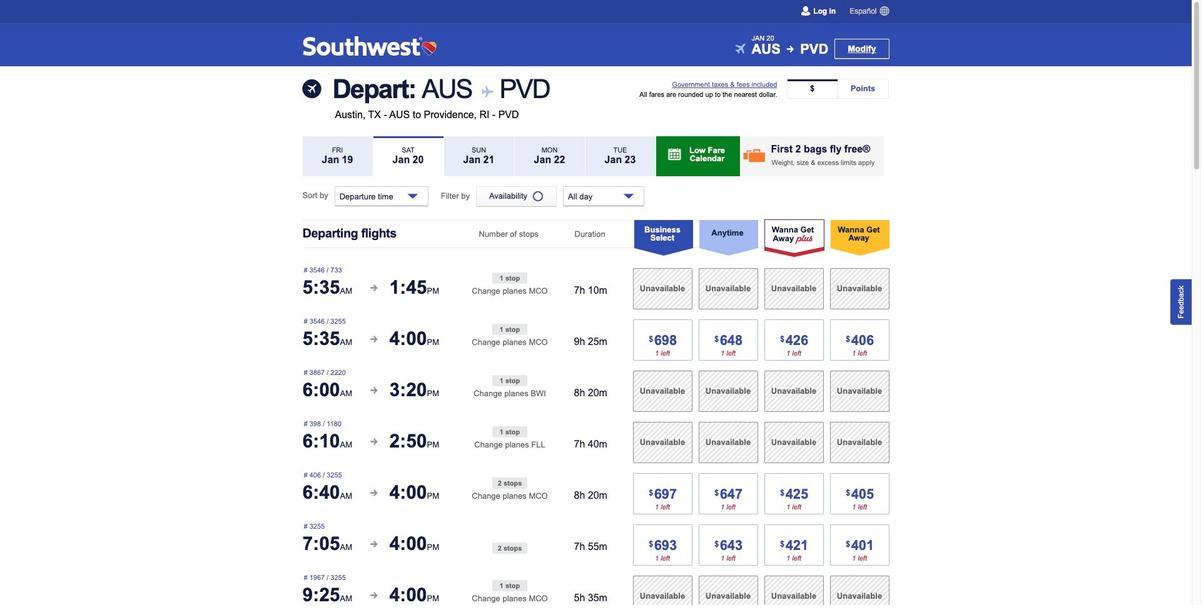 Task type: locate. For each thing, give the bounding box(es) containing it.
list
[[787, 79, 889, 99]]

1 vertical spatial to image
[[479, 85, 492, 98]]

0 horizontal spatial to image
[[479, 85, 492, 98]]

Sort results by text field
[[335, 186, 428, 206]]

1 horizontal spatial to image
[[787, 46, 794, 52]]

banner
[[0, 0, 1192, 66]]

sat jan 20 element
[[373, 136, 443, 176]]

to image
[[787, 46, 794, 52], [479, 85, 492, 98]]



Task type: vqa. For each thing, say whether or not it's contained in the screenshot.
text field
no



Task type: describe. For each thing, give the bounding box(es) containing it.
0 vertical spatial to image
[[787, 46, 794, 52]]

Filter by time of day text field
[[563, 186, 644, 206]]

Display only available flights. button
[[476, 186, 557, 206]]



